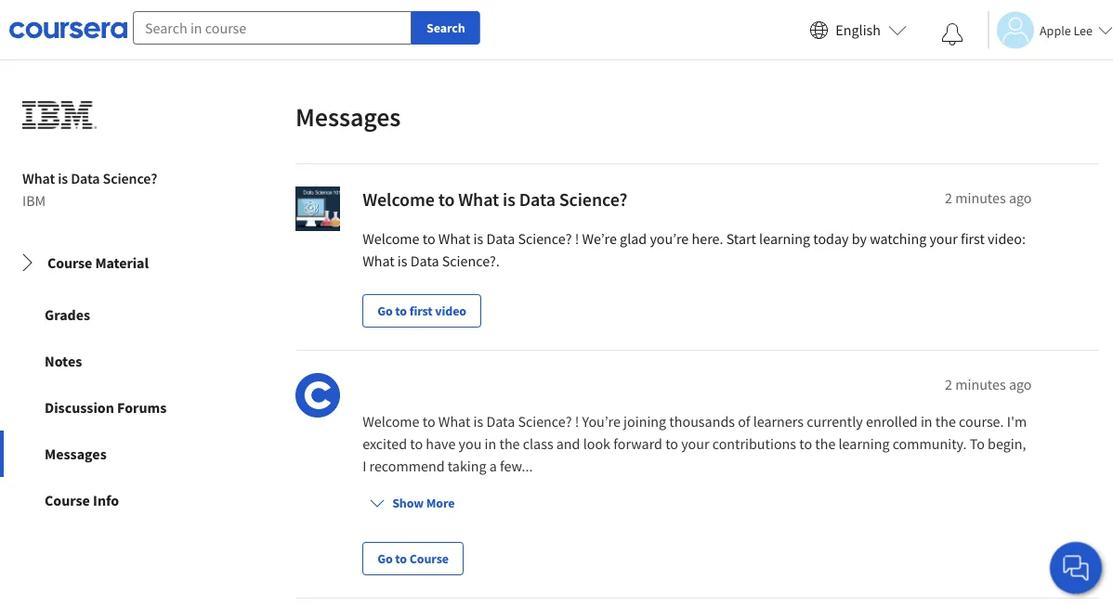 Task type: vqa. For each thing, say whether or not it's contained in the screenshot.
More
yes



Task type: locate. For each thing, give the bounding box(es) containing it.
1 go from the top
[[377, 303, 392, 320]]

data inside welcome to what is data science? ! you're joining thousands of learners currently enrolled in the course. i'm excited to have you in the class and look forward to your contributions to the learning community. to begin, i recommend taking a few...
[[486, 413, 515, 431]]

0 vertical spatial go
[[377, 303, 392, 320]]

1 vertical spatial 2 minutes ago
[[945, 375, 1032, 394]]

1 vertical spatial welcome
[[362, 229, 419, 248]]

go to first video
[[377, 303, 466, 320]]

to up the science?.
[[438, 188, 454, 211]]

0 vertical spatial !
[[574, 229, 579, 248]]

forums
[[117, 399, 167, 417]]

course inside dropdown button
[[47, 254, 92, 272]]

show more
[[392, 495, 454, 512]]

the
[[935, 413, 956, 431], [499, 435, 520, 453], [815, 435, 835, 453]]

! up and
[[574, 413, 579, 431]]

is inside what is data science? ibm
[[58, 169, 68, 188]]

first left video:
[[960, 229, 985, 248]]

1 horizontal spatial learning
[[838, 435, 889, 453]]

the up community.
[[935, 413, 956, 431]]

go down show
[[377, 551, 392, 568]]

your inside welcome to what is data science? ! you're joining thousands of learners currently enrolled in the course. i'm excited to have you in the class and look forward to your contributions to the learning community. to begin, i recommend taking a few...
[[681, 435, 709, 453]]

learning
[[759, 229, 810, 248], [838, 435, 889, 453]]

show more button
[[362, 487, 462, 520]]

2
[[945, 189, 952, 207], [945, 375, 952, 394]]

show notifications image
[[941, 23, 964, 46]]

go to first video link
[[362, 295, 481, 328]]

1 welcome from the top
[[362, 188, 434, 211]]

first
[[960, 229, 985, 248], [409, 303, 432, 320]]

joining
[[623, 413, 666, 431]]

apple lee
[[1040, 22, 1093, 39]]

science?.
[[442, 252, 499, 270]]

in
[[920, 413, 932, 431], [484, 435, 496, 453]]

go for go to course
[[377, 551, 392, 568]]

1 vertical spatial !
[[574, 413, 579, 431]]

1 ! from the top
[[574, 229, 579, 248]]

course
[[47, 254, 92, 272], [45, 492, 90, 510], [409, 551, 448, 568]]

your right the "watching"
[[929, 229, 957, 248]]

to up have
[[422, 413, 435, 431]]

0 vertical spatial your
[[929, 229, 957, 248]]

discussion forums
[[45, 399, 167, 417]]

1 vertical spatial first
[[409, 303, 432, 320]]

first left video
[[409, 303, 432, 320]]

science? left we're on the top of the page
[[518, 229, 571, 248]]

course inside "link"
[[45, 492, 90, 510]]

science? inside "welcome to what is data science? ! we're glad you're here. start learning today by watching your first video: what is data science?."
[[518, 229, 571, 248]]

your down thousands
[[681, 435, 709, 453]]

minutes up course.
[[955, 375, 1006, 394]]

to right forward
[[665, 435, 678, 453]]

0 vertical spatial messages
[[295, 101, 400, 133]]

0 vertical spatial learning
[[759, 229, 810, 248]]

1 vertical spatial your
[[681, 435, 709, 453]]

1 vertical spatial minutes
[[955, 375, 1006, 394]]

0 horizontal spatial in
[[484, 435, 496, 453]]

data for welcome to what is data science?
[[519, 188, 555, 211]]

2 2 minutes ago from the top
[[945, 375, 1032, 394]]

your
[[929, 229, 957, 248], [681, 435, 709, 453]]

welcome inside "welcome to what is data science? ! we're glad you're here. start learning today by watching your first video: what is data science?."
[[362, 229, 419, 248]]

video:
[[987, 229, 1025, 248]]

0 vertical spatial course
[[47, 254, 92, 272]]

in up community.
[[920, 413, 932, 431]]

go inside "go to course" link
[[377, 551, 392, 568]]

is for welcome to what is data science? ! we're glad you're here. start learning today by watching your first video: what is data science?.
[[473, 229, 483, 248]]

science? inside welcome to what is data science? ! you're joining thousands of learners currently enrolled in the course. i'm excited to have you in the class and look forward to your contributions to the learning community. to begin, i recommend taking a few...
[[518, 413, 571, 431]]

1 vertical spatial learning
[[838, 435, 889, 453]]

data
[[71, 169, 100, 188], [519, 188, 555, 211], [486, 229, 515, 248], [410, 252, 439, 270], [486, 413, 515, 431]]

we're
[[582, 229, 617, 248]]

go for go to first video
[[377, 303, 392, 320]]

welcome
[[362, 188, 434, 211], [362, 229, 419, 248], [362, 413, 419, 431]]

coursera image
[[9, 15, 127, 45]]

1 vertical spatial go
[[377, 551, 392, 568]]

by
[[851, 229, 867, 248]]

few...
[[500, 457, 532, 476]]

what inside welcome to what is data science? ! you're joining thousands of learners currently enrolled in the course. i'm excited to have you in the class and look forward to your contributions to the learning community. to begin, i recommend taking a few...
[[438, 413, 470, 431]]

! inside welcome to what is data science? ! you're joining thousands of learners currently enrolled in the course. i'm excited to have you in the class and look forward to your contributions to the learning community. to begin, i recommend taking a few...
[[574, 413, 579, 431]]

the up few...
[[499, 435, 520, 453]]

2 ! from the top
[[574, 413, 579, 431]]

help center image
[[1065, 558, 1087, 580]]

messages
[[295, 101, 400, 133], [45, 445, 107, 464]]

you
[[458, 435, 481, 453]]

0 vertical spatial first
[[960, 229, 985, 248]]

2 minutes ago
[[945, 189, 1032, 207], [945, 375, 1032, 394]]

to up go to first video
[[422, 229, 435, 248]]

search button
[[412, 11, 480, 45]]

learning right start
[[759, 229, 810, 248]]

0 vertical spatial welcome
[[362, 188, 434, 211]]

taking
[[447, 457, 486, 476]]

1 vertical spatial course
[[45, 492, 90, 510]]

1 vertical spatial messages
[[45, 445, 107, 464]]

0 vertical spatial 2
[[945, 189, 952, 207]]

to
[[438, 188, 454, 211], [422, 229, 435, 248], [395, 303, 407, 320], [422, 413, 435, 431], [410, 435, 422, 453], [665, 435, 678, 453], [799, 435, 812, 453], [395, 551, 407, 568]]

science? inside what is data science? ibm
[[103, 169, 157, 188]]

1 horizontal spatial messages
[[295, 101, 400, 133]]

!
[[574, 229, 579, 248], [574, 413, 579, 431]]

go
[[377, 303, 392, 320], [377, 551, 392, 568]]

thousands
[[669, 413, 735, 431]]

the down currently
[[815, 435, 835, 453]]

material
[[95, 254, 149, 272]]

ago up i'm
[[1009, 375, 1032, 394]]

discussion
[[45, 399, 114, 417]]

0 horizontal spatial first
[[409, 303, 432, 320]]

course down show more
[[409, 551, 448, 568]]

community.
[[892, 435, 966, 453]]

enrolled
[[866, 413, 917, 431]]

what
[[22, 169, 55, 188], [458, 188, 499, 211], [438, 229, 470, 248], [362, 252, 394, 270], [438, 413, 470, 431]]

your inside "welcome to what is data science? ! we're glad you're here. start learning today by watching your first video: what is data science?."
[[929, 229, 957, 248]]

0 horizontal spatial your
[[681, 435, 709, 453]]

discussion forums link
[[0, 385, 223, 431]]

is
[[58, 169, 68, 188], [502, 188, 515, 211], [473, 229, 483, 248], [397, 252, 407, 270], [473, 413, 483, 431]]

science? up class
[[518, 413, 571, 431]]

minutes up video:
[[955, 189, 1006, 207]]

more
[[426, 495, 454, 512]]

Search in course text field
[[133, 11, 412, 45]]

course left info
[[45, 492, 90, 510]]

science? up material
[[103, 169, 157, 188]]

2 2 from the top
[[945, 375, 952, 394]]

1 vertical spatial 2
[[945, 375, 952, 394]]

is inside welcome to what is data science? ! you're joining thousands of learners currently enrolled in the course. i'm excited to have you in the class and look forward to your contributions to the learning community. to begin, i recommend taking a few...
[[473, 413, 483, 431]]

minutes
[[955, 189, 1006, 207], [955, 375, 1006, 394]]

glad
[[619, 229, 647, 248]]

info
[[93, 492, 119, 510]]

0 vertical spatial ago
[[1009, 189, 1032, 207]]

welcome to what is data science? ! we're glad you're here. start learning today by watching your first video: what is data science?.
[[362, 229, 1025, 270]]

learning inside welcome to what is data science? ! you're joining thousands of learners currently enrolled in the course. i'm excited to have you in the class and look forward to your contributions to the learning community. to begin, i recommend taking a few...
[[838, 435, 889, 453]]

1 horizontal spatial first
[[960, 229, 985, 248]]

3 welcome from the top
[[362, 413, 419, 431]]

learning down enrolled on the bottom right of the page
[[838, 435, 889, 453]]

2 vertical spatial welcome
[[362, 413, 419, 431]]

2 go from the top
[[377, 551, 392, 568]]

learning inside "welcome to what is data science? ! we're glad you're here. start learning today by watching your first video: what is data science?."
[[759, 229, 810, 248]]

1 vertical spatial ago
[[1009, 375, 1032, 394]]

course left material
[[47, 254, 92, 272]]

to down show
[[395, 551, 407, 568]]

messages link
[[0, 431, 223, 478]]

ibm
[[22, 191, 46, 210]]

ago
[[1009, 189, 1032, 207], [1009, 375, 1032, 394]]

data for welcome to what is data science? ! you're joining thousands of learners currently enrolled in the course. i'm excited to have you in the class and look forward to your contributions to the learning community. to begin, i recommend taking a few...
[[486, 413, 515, 431]]

2 ago from the top
[[1009, 375, 1032, 394]]

0 horizontal spatial learning
[[759, 229, 810, 248]]

0 vertical spatial minutes
[[955, 189, 1006, 207]]

here.
[[691, 229, 723, 248]]

what for welcome to what is data science? ! you're joining thousands of learners currently enrolled in the course. i'm excited to have you in the class and look forward to your contributions to the learning community. to begin, i recommend taking a few...
[[438, 413, 470, 431]]

1 horizontal spatial your
[[929, 229, 957, 248]]

1 2 minutes ago from the top
[[945, 189, 1032, 207]]

welcome to what is data science? ! you're joining thousands of learners currently enrolled in the course. i'm excited to have you in the class and look forward to your contributions to the learning community. to begin, i recommend taking a few...
[[362, 413, 1027, 476]]

0 vertical spatial in
[[920, 413, 932, 431]]

2 welcome from the top
[[362, 229, 419, 248]]

chat with us image
[[1061, 554, 1091, 584]]

course info link
[[0, 478, 223, 524]]

2 minutes ago up video:
[[945, 189, 1032, 207]]

to up the "recommend"
[[410, 435, 422, 453]]

! left we're on the top of the page
[[574, 229, 579, 248]]

what for welcome to what is data science?
[[458, 188, 499, 211]]

you're
[[582, 413, 620, 431]]

science? for welcome to what is data science?
[[559, 188, 627, 211]]

2 minutes ago up course.
[[945, 375, 1032, 394]]

0 vertical spatial 2 minutes ago
[[945, 189, 1032, 207]]

welcome for welcome to what is data science? ! you're joining thousands of learners currently enrolled in the course. i'm excited to have you in the class and look forward to your contributions to the learning community. to begin, i recommend taking a few...
[[362, 413, 419, 431]]

science? up we're on the top of the page
[[559, 188, 627, 211]]

go to course
[[377, 551, 448, 568]]

0 horizontal spatial the
[[499, 435, 520, 453]]

2 minutes from the top
[[955, 375, 1006, 394]]

lee
[[1074, 22, 1093, 39]]

science?
[[103, 169, 157, 188], [559, 188, 627, 211], [518, 229, 571, 248], [518, 413, 571, 431]]

ago up video:
[[1009, 189, 1032, 207]]

what is data science? ibm
[[22, 169, 157, 210]]

first inside go to first video link
[[409, 303, 432, 320]]

in right you
[[484, 435, 496, 453]]

data inside what is data science? ibm
[[71, 169, 100, 188]]

! inside "welcome to what is data science? ! we're glad you're here. start learning today by watching your first video: what is data science?."
[[574, 229, 579, 248]]

go left video
[[377, 303, 392, 320]]

welcome inside welcome to what is data science? ! you're joining thousands of learners currently enrolled in the course. i'm excited to have you in the class and look forward to your contributions to the learning community. to begin, i recommend taking a few...
[[362, 413, 419, 431]]

forward
[[613, 435, 662, 453]]

go inside go to first video link
[[377, 303, 392, 320]]

notes
[[45, 352, 82, 371]]

to inside "welcome to what is data science? ! we're glad you're here. start learning today by watching your first video: what is data science?."
[[422, 229, 435, 248]]



Task type: describe. For each thing, give the bounding box(es) containing it.
have
[[425, 435, 455, 453]]

today
[[813, 229, 848, 248]]

is for welcome to what is data science?
[[502, 188, 515, 211]]

course material
[[47, 254, 149, 272]]

go to course link
[[362, 543, 463, 576]]

apple lee button
[[988, 12, 1113, 49]]

welcome for welcome to what is data science? ! we're glad you're here. start learning today by watching your first video: what is data science?.
[[362, 229, 419, 248]]

first inside "welcome to what is data science? ! we're glad you're here. start learning today by watching your first video: what is data science?."
[[960, 229, 985, 248]]

contributions
[[712, 435, 796, 453]]

apple
[[1040, 22, 1071, 39]]

show
[[392, 495, 423, 512]]

science? for welcome to what is data science? ! you're joining thousands of learners currently enrolled in the course. i'm excited to have you in the class and look forward to your contributions to the learning community. to begin, i recommend taking a few...
[[518, 413, 571, 431]]

ibm image
[[22, 78, 97, 152]]

2 horizontal spatial the
[[935, 413, 956, 431]]

1 vertical spatial in
[[484, 435, 496, 453]]

currently
[[806, 413, 863, 431]]

data for welcome to what is data science? ! we're glad you're here. start learning today by watching your first video: what is data science?.
[[486, 229, 515, 248]]

english
[[836, 21, 881, 39]]

! for we're
[[574, 229, 579, 248]]

begin,
[[987, 435, 1026, 453]]

notes link
[[0, 338, 223, 385]]

is for welcome to what is data science? ! you're joining thousands of learners currently enrolled in the course. i'm excited to have you in the class and look forward to your contributions to the learning community. to begin, i recommend taking a few...
[[473, 413, 483, 431]]

what inside what is data science? ibm
[[22, 169, 55, 188]]

1 ago from the top
[[1009, 189, 1032, 207]]

excited
[[362, 435, 407, 453]]

welcome to what is data science?
[[362, 188, 627, 211]]

watching
[[870, 229, 926, 248]]

course for course info
[[45, 492, 90, 510]]

science? for welcome to what is data science? ! we're glad you're here. start learning today by watching your first video: what is data science?.
[[518, 229, 571, 248]]

2 vertical spatial course
[[409, 551, 448, 568]]

i
[[362, 457, 366, 476]]

english button
[[802, 0, 914, 60]]

to
[[969, 435, 985, 453]]

grades link
[[0, 292, 223, 338]]

look
[[583, 435, 610, 453]]

of
[[738, 413, 750, 431]]

1 horizontal spatial in
[[920, 413, 932, 431]]

a
[[489, 457, 497, 476]]

course.
[[959, 413, 1004, 431]]

course info
[[45, 492, 119, 510]]

grades
[[45, 306, 90, 324]]

course for course material
[[47, 254, 92, 272]]

search
[[427, 20, 465, 36]]

learners
[[753, 413, 803, 431]]

course material button
[[3, 237, 220, 289]]

i'm
[[1007, 413, 1027, 431]]

! for you're
[[574, 413, 579, 431]]

and
[[556, 435, 580, 453]]

1 minutes from the top
[[955, 189, 1006, 207]]

0 horizontal spatial messages
[[45, 445, 107, 464]]

to left video
[[395, 303, 407, 320]]

recommend
[[369, 457, 444, 476]]

you're
[[650, 229, 688, 248]]

what for welcome to what is data science? ! we're glad you're here. start learning today by watching your first video: what is data science?.
[[438, 229, 470, 248]]

1 2 from the top
[[945, 189, 952, 207]]

1 horizontal spatial the
[[815, 435, 835, 453]]

class
[[522, 435, 553, 453]]

to down learners
[[799, 435, 812, 453]]

welcome for welcome to what is data science?
[[362, 188, 434, 211]]

start
[[726, 229, 756, 248]]

video
[[435, 303, 466, 320]]



